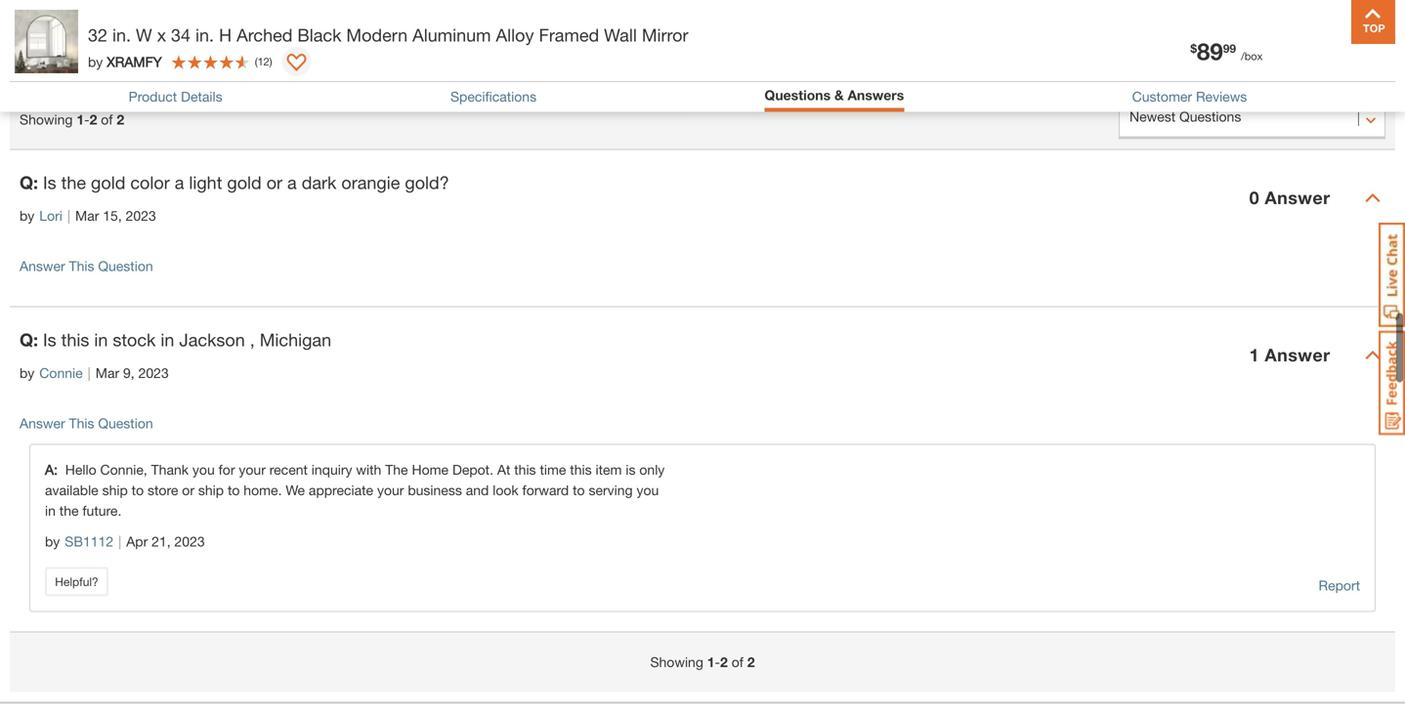 Task type: locate. For each thing, give the bounding box(es) containing it.
1 horizontal spatial in.
[[196, 24, 214, 45]]

is for is this in stock in jackson  , michigan
[[43, 329, 56, 350]]

| right connie
[[88, 365, 91, 381]]

item
[[596, 462, 622, 478]]

2023 right 21,
[[174, 534, 205, 550]]

a left dark
[[287, 172, 297, 193]]

q: up by lori | mar 15, 2023
[[20, 172, 38, 193]]

34
[[171, 24, 191, 45]]

question
[[1240, 36, 1316, 57], [98, 258, 153, 274], [98, 415, 153, 431]]

you left for
[[192, 462, 215, 478]]

in left stock
[[94, 329, 108, 350]]

customer
[[1132, 89, 1192, 105]]

to down connie,
[[132, 482, 144, 498]]

by xramfy
[[88, 54, 162, 70]]

0 vertical spatial your
[[239, 462, 266, 478]]

0 horizontal spatial showing
[[20, 111, 73, 128]]

| right "lori"
[[67, 208, 70, 224]]

helpful? button
[[45, 567, 108, 597]]

1 horizontal spatial this
[[514, 462, 536, 478]]

2023 right '15,' at the top of the page
[[126, 208, 156, 224]]

0 vertical spatial question
[[1240, 36, 1316, 57]]

alloy
[[496, 24, 534, 45]]

this right at
[[514, 462, 536, 478]]

mar left 9,
[[96, 365, 119, 381]]

a
[[1225, 36, 1236, 57], [175, 172, 184, 193], [287, 172, 297, 193]]

0 horizontal spatial in.
[[112, 24, 131, 45]]

1 vertical spatial |
[[88, 365, 91, 381]]

gold
[[91, 172, 125, 193], [227, 172, 262, 193]]

is up connie
[[43, 329, 56, 350]]

1 horizontal spatial you
[[637, 482, 659, 498]]

0 vertical spatial 2023
[[126, 208, 156, 224]]

&
[[835, 87, 844, 103]]

0 horizontal spatial you
[[192, 462, 215, 478]]

by for is the gold color a light gold or a dark orangie gold?
[[20, 208, 35, 224]]

question for 2nd answer this question link from the top of the "questions" 'element'
[[98, 415, 153, 431]]

by connie | mar 9, 2023
[[20, 365, 169, 381]]

questions
[[49, 41, 128, 62], [765, 87, 831, 103]]

mar
[[75, 208, 99, 224], [96, 365, 119, 381]]

depot.
[[452, 462, 494, 478]]

| left apr
[[118, 534, 121, 550]]

available
[[45, 482, 98, 498]]

0 vertical spatial -
[[84, 111, 89, 128]]

question right the 99
[[1240, 36, 1316, 57]]

specifications
[[451, 89, 537, 105]]

1 horizontal spatial gold
[[227, 172, 262, 193]]

0 horizontal spatial questions
[[49, 41, 128, 62]]

2023
[[126, 208, 156, 224], [138, 365, 169, 381], [174, 534, 205, 550]]

1 horizontal spatial showing
[[650, 654, 704, 670]]

0 vertical spatial is
[[43, 172, 56, 193]]

answer this question for first answer this question link
[[20, 258, 153, 274]]

or left dark
[[267, 172, 282, 193]]

2 horizontal spatial to
[[573, 482, 585, 498]]

1 horizontal spatial to
[[228, 482, 240, 498]]

in right stock
[[161, 329, 174, 350]]

and
[[466, 482, 489, 498]]

helpful?
[[55, 575, 98, 589]]

1 horizontal spatial -
[[715, 654, 720, 670]]

0 vertical spatial |
[[67, 208, 70, 224]]

the
[[61, 172, 86, 193], [59, 503, 79, 519]]

store
[[148, 482, 178, 498]]

to down for
[[228, 482, 240, 498]]

this
[[69, 258, 94, 274], [69, 415, 94, 431]]

questions & answers button
[[765, 87, 904, 107], [765, 87, 904, 103]]

h
[[219, 24, 232, 45]]

12
[[258, 55, 270, 68]]

showing
[[20, 111, 73, 128], [650, 654, 704, 670]]

ship down connie,
[[102, 482, 128, 498]]

1 answer this question link from the top
[[20, 258, 153, 274]]

customer reviews
[[1132, 89, 1247, 105]]

0 horizontal spatial or
[[182, 482, 194, 498]]

0 horizontal spatial your
[[239, 462, 266, 478]]

1 this from the top
[[69, 258, 94, 274]]

2 this from the top
[[69, 415, 94, 431]]

this
[[61, 329, 89, 350], [514, 462, 536, 478], [570, 462, 592, 478]]

details
[[181, 89, 222, 105]]

question up connie,
[[98, 415, 153, 431]]

time
[[540, 462, 566, 478]]

by for hello connie,  thank you for your recent inquiry with the home depot. at this time this item is only available ship to store or ship to home. we appreciate your business and look forward to serving you in the future.
[[45, 534, 60, 550]]

answer this question down by lori | mar 15, 2023
[[20, 258, 153, 274]]

orangie
[[341, 172, 400, 193]]

0 horizontal spatial 1
[[77, 111, 84, 128]]

1 vertical spatial the
[[59, 503, 79, 519]]

by left connie
[[20, 365, 35, 381]]

0 vertical spatial or
[[267, 172, 282, 193]]

answer this question link up hello
[[20, 415, 153, 431]]

0 vertical spatial answer this question link
[[20, 258, 153, 274]]

0 horizontal spatial showing 1 - 2 of 2
[[20, 111, 124, 128]]

2 vertical spatial |
[[118, 534, 121, 550]]

2 answer this question link from the top
[[20, 415, 153, 431]]

q:
[[20, 172, 38, 193], [20, 329, 38, 350]]

1 vertical spatial of
[[732, 654, 744, 670]]

in. left h
[[196, 24, 214, 45]]

1 horizontal spatial your
[[377, 482, 404, 498]]

to left the serving
[[573, 482, 585, 498]]

aluminum
[[413, 24, 491, 45]]

2 q: from the top
[[20, 329, 38, 350]]

by lori | mar 15, 2023
[[20, 208, 156, 224]]

question down '15,' at the top of the page
[[98, 258, 153, 274]]

gold right light
[[227, 172, 262, 193]]

2 horizontal spatial 1
[[1250, 344, 1260, 365]]

by left sb1112
[[45, 534, 60, 550]]

)
[[270, 55, 272, 68]]

2 vertical spatial question
[[98, 415, 153, 431]]

to
[[132, 482, 144, 498], [228, 482, 240, 498], [573, 482, 585, 498]]

question inside ask a question button
[[1240, 36, 1316, 57]]

a right 89
[[1225, 36, 1236, 57]]

0 horizontal spatial to
[[132, 482, 144, 498]]

we
[[286, 482, 305, 498]]

mar for in
[[96, 365, 119, 381]]

1 vertical spatial q:
[[20, 329, 38, 350]]

the up by lori | mar 15, 2023
[[61, 172, 86, 193]]

0 vertical spatial questions
[[49, 41, 128, 62]]

|
[[67, 208, 70, 224], [88, 365, 91, 381], [118, 534, 121, 550]]

of
[[101, 111, 113, 128], [732, 654, 744, 670]]

0 vertical spatial answer this question
[[20, 258, 153, 274]]

1 vertical spatial or
[[182, 482, 194, 498]]

specifications button
[[451, 89, 537, 105], [451, 89, 537, 105]]

answer this question link down by lori | mar 15, 2023
[[20, 258, 153, 274]]

this up hello
[[69, 415, 94, 431]]

0 vertical spatial mar
[[75, 208, 99, 224]]

by down 32
[[88, 54, 103, 70]]

2 answer this question from the top
[[20, 415, 153, 431]]

0 vertical spatial you
[[192, 462, 215, 478]]

0 horizontal spatial ship
[[102, 482, 128, 498]]

answer up a:
[[20, 415, 65, 431]]

question for first answer this question link
[[98, 258, 153, 274]]

1 answer this question from the top
[[20, 258, 153, 274]]

Search Questions & Answers text field
[[296, 27, 952, 66]]

connie,
[[100, 462, 147, 478]]

gold up '15,' at the top of the page
[[91, 172, 125, 193]]

xramfy
[[107, 54, 162, 70]]

q: for q: is the gold color a light gold or a dark orangie gold?
[[20, 172, 38, 193]]

0 horizontal spatial this
[[61, 329, 89, 350]]

2023 right 9,
[[138, 365, 169, 381]]

ship
[[102, 482, 128, 498], [198, 482, 224, 498]]

1 in. from the left
[[112, 24, 131, 45]]

you
[[192, 462, 215, 478], [637, 482, 659, 498]]

2
[[20, 23, 39, 65], [89, 111, 97, 128], [117, 111, 124, 128], [720, 654, 728, 670], [747, 654, 755, 670]]

0 horizontal spatial |
[[67, 208, 70, 224]]

report button
[[1319, 575, 1361, 597]]

1 is from the top
[[43, 172, 56, 193]]

1 horizontal spatial ship
[[198, 482, 224, 498]]

1 vertical spatial answer this question
[[20, 415, 153, 431]]

| for the
[[67, 208, 70, 224]]

jackson
[[179, 329, 245, 350]]

$ 89 99 /box
[[1191, 37, 1263, 65]]

in down available
[[45, 503, 56, 519]]

you down only
[[637, 482, 659, 498]]

is
[[626, 462, 636, 478]]

answer this question up hello
[[20, 415, 153, 431]]

2 vertical spatial 1
[[707, 654, 715, 670]]

or right store
[[182, 482, 194, 498]]

top button
[[1352, 0, 1396, 44]]

this for first answer this question link
[[69, 258, 94, 274]]

the down available
[[59, 503, 79, 519]]

this left item
[[570, 462, 592, 478]]

2 to from the left
[[228, 482, 240, 498]]

2 ship from the left
[[198, 482, 224, 498]]

live chat image
[[1379, 223, 1405, 327]]

0 horizontal spatial in
[[45, 503, 56, 519]]

2023 for stock
[[138, 365, 169, 381]]

questions element
[[10, 149, 1396, 633]]

1 inside "questions" 'element'
[[1250, 344, 1260, 365]]

your down the the
[[377, 482, 404, 498]]

a left light
[[175, 172, 184, 193]]

2 horizontal spatial |
[[118, 534, 121, 550]]

q: for q: is this in stock in jackson  , michigan
[[20, 329, 38, 350]]

2 horizontal spatial a
[[1225, 36, 1236, 57]]

dark
[[302, 172, 337, 193]]

mar left '15,' at the top of the page
[[75, 208, 99, 224]]

0 vertical spatial this
[[69, 258, 94, 274]]

2 gold from the left
[[227, 172, 262, 193]]

1 vertical spatial answer this question link
[[20, 415, 153, 431]]

1 vertical spatial showing 1 - 2 of 2
[[650, 654, 755, 670]]

1 horizontal spatial 1
[[707, 654, 715, 670]]

32
[[88, 24, 108, 45]]

your
[[239, 462, 266, 478], [377, 482, 404, 498]]

0 vertical spatial q:
[[20, 172, 38, 193]]

lori
[[39, 208, 62, 224]]

q: up by connie | mar 9, 2023
[[20, 329, 38, 350]]

0 horizontal spatial gold
[[91, 172, 125, 193]]

this up connie
[[61, 329, 89, 350]]

2 is from the top
[[43, 329, 56, 350]]

1 horizontal spatial of
[[732, 654, 744, 670]]

1 vertical spatial question
[[98, 258, 153, 274]]

1 vertical spatial your
[[377, 482, 404, 498]]

1 vertical spatial this
[[69, 415, 94, 431]]

arched
[[237, 24, 293, 45]]

this for 2nd answer this question link from the top of the "questions" 'element'
[[69, 415, 94, 431]]

1 vertical spatial mar
[[96, 365, 119, 381]]

in.
[[112, 24, 131, 45], [196, 24, 214, 45]]

this down by lori | mar 15, 2023
[[69, 258, 94, 274]]

0 answer
[[1250, 187, 1331, 208]]

2 horizontal spatial in
[[161, 329, 174, 350]]

in
[[94, 329, 108, 350], [161, 329, 174, 350], [45, 503, 56, 519]]

by left "lori"
[[20, 208, 35, 224]]

1 horizontal spatial |
[[88, 365, 91, 381]]

1 vertical spatial 2023
[[138, 365, 169, 381]]

your up "home."
[[239, 462, 266, 478]]

by
[[88, 54, 103, 70], [20, 208, 35, 224], [20, 365, 35, 381], [45, 534, 60, 550]]

future.
[[82, 503, 122, 519]]

ship down for
[[198, 482, 224, 498]]

0 vertical spatial showing 1 - 2 of 2
[[20, 111, 124, 128]]

/box
[[1241, 50, 1263, 63]]

0 vertical spatial showing
[[20, 111, 73, 128]]

0 vertical spatial of
[[101, 111, 113, 128]]

by for is this in stock in jackson  , michigan
[[20, 365, 35, 381]]

reviews
[[1196, 89, 1247, 105]]

at
[[497, 462, 511, 478]]

is up "lori"
[[43, 172, 56, 193]]

0 vertical spatial the
[[61, 172, 86, 193]]

in. left w at the top of page
[[112, 24, 131, 45]]

3 to from the left
[[573, 482, 585, 498]]

mar for gold
[[75, 208, 99, 224]]

1 vertical spatial questions
[[765, 87, 831, 103]]

display image
[[287, 54, 307, 73]]

1 q: from the top
[[20, 172, 38, 193]]

21,
[[152, 534, 171, 550]]

1 vertical spatial is
[[43, 329, 56, 350]]

1 vertical spatial 1
[[1250, 344, 1260, 365]]



Task type: describe. For each thing, give the bounding box(es) containing it.
(
[[255, 55, 258, 68]]

mirror
[[642, 24, 689, 45]]

x
[[157, 24, 166, 45]]

hello connie,  thank you for your recent inquiry with the home depot. at this time this item is only available ship to store or ship to home. we appreciate your business and look forward to serving you in the future.
[[45, 462, 665, 519]]

89
[[1197, 37, 1223, 65]]

gold?
[[405, 172, 449, 193]]

ask a question button
[[1119, 27, 1386, 66]]

answer down lori button on the top left of page
[[20, 258, 65, 274]]

recent
[[269, 462, 308, 478]]

questions & answers
[[765, 87, 904, 103]]

black
[[298, 24, 342, 45]]

connie
[[39, 365, 83, 381]]

1 horizontal spatial in
[[94, 329, 108, 350]]

caret image
[[1365, 347, 1381, 363]]

1 vertical spatial you
[[637, 482, 659, 498]]

q: is this in stock in jackson  , michigan
[[20, 329, 331, 350]]

product details
[[129, 89, 222, 105]]

answers
[[848, 87, 904, 103]]

9,
[[123, 365, 135, 381]]

in inside hello connie,  thank you for your recent inquiry with the home depot. at this time this item is only available ship to store or ship to home. we appreciate your business and look forward to serving you in the future.
[[45, 503, 56, 519]]

1 gold from the left
[[91, 172, 125, 193]]

feedback link image
[[1379, 330, 1405, 436]]

home.
[[244, 482, 282, 498]]

modern
[[346, 24, 408, 45]]

2 horizontal spatial this
[[570, 462, 592, 478]]

or inside hello connie,  thank you for your recent inquiry with the home depot. at this time this item is only available ship to store or ship to home. we appreciate your business and look forward to serving you in the future.
[[182, 482, 194, 498]]

a:
[[45, 462, 65, 478]]

$
[[1191, 42, 1197, 55]]

0 horizontal spatial a
[[175, 172, 184, 193]]

the inside hello connie,  thank you for your recent inquiry with the home depot. at this time this item is only available ship to store or ship to home. we appreciate your business and look forward to serving you in the future.
[[59, 503, 79, 519]]

1 horizontal spatial a
[[287, 172, 297, 193]]

product
[[129, 89, 177, 105]]

connie button
[[39, 363, 83, 384]]

apr
[[126, 534, 148, 550]]

32 in. w x 34 in. h arched black modern aluminum alloy framed wall mirror
[[88, 24, 689, 45]]

lori button
[[39, 206, 62, 226]]

0 horizontal spatial of
[[101, 111, 113, 128]]

the
[[385, 462, 408, 478]]

1 answer
[[1250, 344, 1331, 365]]

hello
[[65, 462, 96, 478]]

1 vertical spatial showing
[[650, 654, 704, 670]]

ask
[[1189, 36, 1221, 57]]

framed
[[539, 24, 599, 45]]

color
[[130, 172, 170, 193]]

sb1112
[[65, 534, 113, 550]]

sb1112 button
[[65, 531, 113, 553]]

report
[[1319, 578, 1361, 594]]

15,
[[103, 208, 122, 224]]

,
[[250, 329, 255, 350]]

99
[[1223, 42, 1236, 55]]

answer left caret image
[[1265, 344, 1331, 365]]

inquiry
[[312, 462, 352, 478]]

look
[[493, 482, 519, 498]]

by sb1112 | apr 21, 2023
[[45, 534, 205, 550]]

ask a question
[[1189, 36, 1316, 57]]

1 horizontal spatial questions
[[765, 87, 831, 103]]

for
[[219, 462, 235, 478]]

serving
[[589, 482, 633, 498]]

q: is the gold color a light gold or a dark orangie gold?
[[20, 172, 449, 193]]

with
[[356, 462, 382, 478]]

a inside button
[[1225, 36, 1236, 57]]

product image image
[[15, 10, 78, 73]]

light
[[189, 172, 222, 193]]

appreciate
[[309, 482, 373, 498]]

( 12 )
[[255, 55, 272, 68]]

0 vertical spatial 1
[[77, 111, 84, 128]]

1 ship from the left
[[102, 482, 128, 498]]

1 to from the left
[[132, 482, 144, 498]]

1 horizontal spatial or
[[267, 172, 282, 193]]

2 questions
[[20, 23, 128, 65]]

0
[[1250, 187, 1260, 208]]

home
[[412, 462, 449, 478]]

questions inside 2 questions
[[49, 41, 128, 62]]

forward
[[522, 482, 569, 498]]

michigan
[[260, 329, 331, 350]]

stock
[[113, 329, 156, 350]]

answer this question for 2nd answer this question link from the top of the "questions" 'element'
[[20, 415, 153, 431]]

only
[[640, 462, 665, 478]]

thank
[[151, 462, 189, 478]]

1 vertical spatial -
[[715, 654, 720, 670]]

wall
[[604, 24, 637, 45]]

answer right 0
[[1265, 187, 1331, 208]]

2 vertical spatial 2023
[[174, 534, 205, 550]]

business
[[408, 482, 462, 498]]

0 horizontal spatial -
[[84, 111, 89, 128]]

caret image
[[1365, 190, 1381, 206]]

is for is the gold color a light gold or a dark orangie gold?
[[43, 172, 56, 193]]

1 horizontal spatial showing 1 - 2 of 2
[[650, 654, 755, 670]]

2 in. from the left
[[196, 24, 214, 45]]

2023 for color
[[126, 208, 156, 224]]

| for this
[[88, 365, 91, 381]]

w
[[136, 24, 152, 45]]



Task type: vqa. For each thing, say whether or not it's contained in the screenshot.
"Crate"
no



